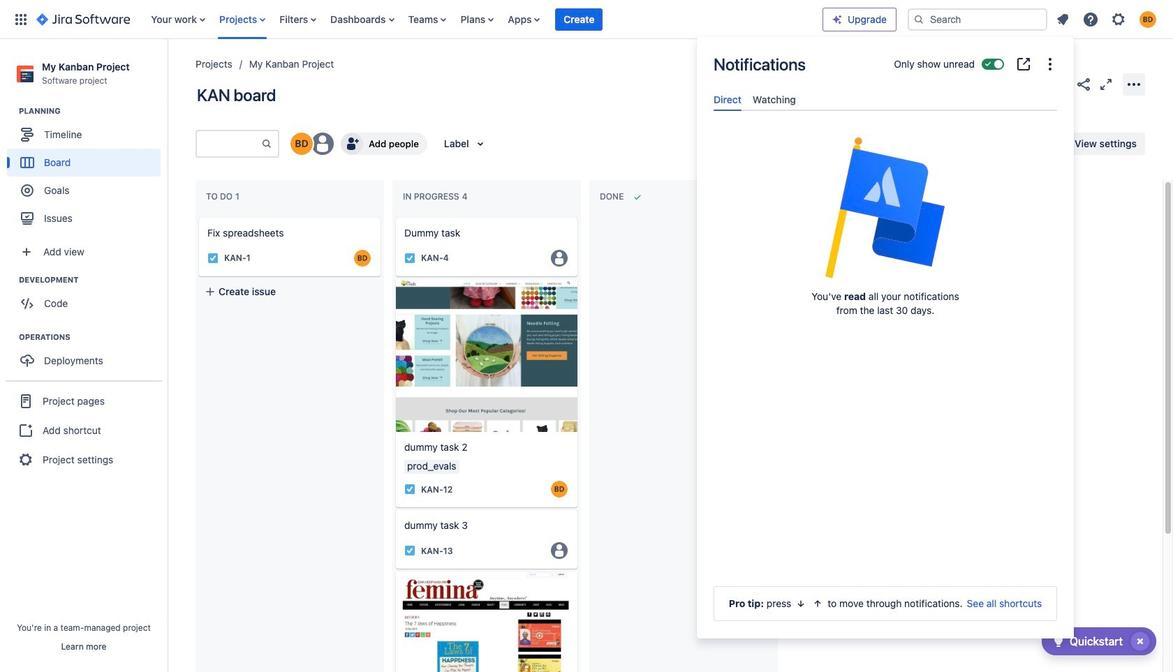 Task type: locate. For each thing, give the bounding box(es) containing it.
heading for group associated with operations icon
[[19, 332, 167, 343]]

3 heading from the top
[[19, 332, 167, 343]]

group for development image
[[7, 275, 167, 322]]

jira software image
[[36, 11, 130, 28], [36, 11, 130, 28]]

sidebar element
[[0, 39, 168, 672]]

dialog
[[697, 36, 1074, 639]]

heading
[[19, 106, 167, 117], [19, 275, 167, 286], [19, 332, 167, 343]]

1 vertical spatial heading
[[19, 275, 167, 286]]

1 horizontal spatial list
[[1050, 7, 1165, 32]]

0 horizontal spatial list
[[144, 0, 823, 39]]

None search field
[[908, 8, 1047, 30]]

operations image
[[2, 329, 19, 346]]

banner
[[0, 0, 1173, 39]]

2 vertical spatial heading
[[19, 332, 167, 343]]

add people image
[[344, 135, 360, 152]]

group for operations icon
[[7, 332, 167, 379]]

arrow down image
[[796, 598, 807, 610]]

task image
[[207, 253, 219, 264], [404, 253, 415, 264], [404, 484, 415, 495], [404, 546, 415, 557]]

import image
[[887, 135, 904, 152]]

2 heading from the top
[[19, 275, 167, 286]]

list
[[144, 0, 823, 39], [1050, 7, 1165, 32]]

0 vertical spatial heading
[[19, 106, 167, 117]]

check image
[[1050, 633, 1067, 650]]

tab list
[[708, 88, 1063, 111]]

sidebar navigation image
[[152, 56, 183, 84]]

to do element
[[206, 191, 242, 202]]

search image
[[913, 14, 925, 25]]

goal image
[[21, 184, 34, 197]]

more actions image
[[1126, 76, 1142, 93]]

list item
[[555, 0, 603, 39]]

enter full screen image
[[1098, 76, 1114, 93]]

tab panel
[[708, 111, 1063, 124]]

group
[[7, 106, 167, 237], [7, 275, 167, 322], [7, 332, 167, 379], [6, 381, 162, 480]]

1 heading from the top
[[19, 106, 167, 117]]



Task type: vqa. For each thing, say whether or not it's contained in the screenshot.
the attach ICON
no



Task type: describe. For each thing, give the bounding box(es) containing it.
Search field
[[908, 8, 1047, 30]]

in progress element
[[403, 191, 470, 202]]

more image
[[1042, 56, 1059, 73]]

star kan board image
[[1053, 76, 1070, 93]]

heading for group for development image
[[19, 275, 167, 286]]

development image
[[2, 272, 19, 289]]

create issue image
[[386, 208, 403, 225]]

your profile and settings image
[[1140, 11, 1156, 28]]

open notifications in a new tab image
[[1015, 56, 1032, 73]]

help image
[[1082, 11, 1099, 28]]

arrow up image
[[812, 598, 824, 610]]

Search this board text field
[[197, 131, 261, 156]]

notifications image
[[1054, 11, 1071, 28]]

dismiss quickstart image
[[1129, 631, 1151, 653]]

appswitcher icon image
[[13, 11, 29, 28]]

primary element
[[8, 0, 823, 39]]

planning image
[[2, 103, 19, 120]]

settings image
[[1110, 11, 1127, 28]]

heading for group corresponding to planning image at left top
[[19, 106, 167, 117]]

group for planning image at left top
[[7, 106, 167, 237]]



